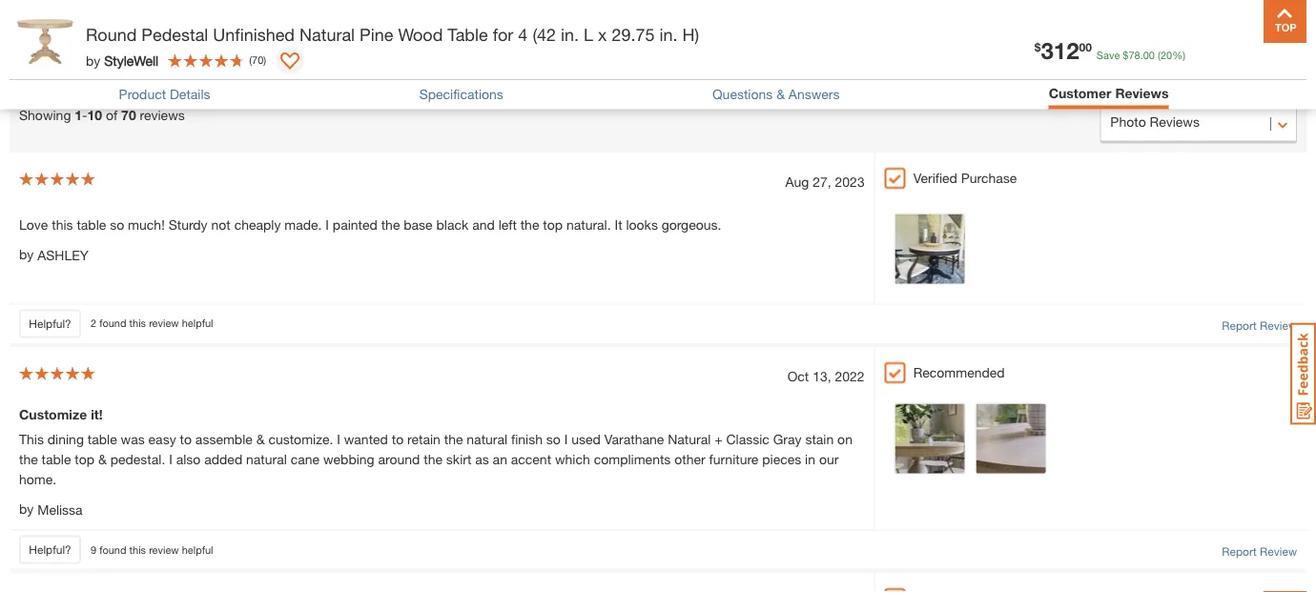 Task type: describe. For each thing, give the bounding box(es) containing it.
varathane
[[605, 431, 664, 447]]

27,
[[813, 174, 831, 190]]

1 to from the left
[[180, 431, 192, 447]]

in
[[805, 451, 816, 467]]

ashley button
[[37, 246, 89, 266]]

i right made.
[[326, 217, 329, 233]]

much!
[[128, 217, 165, 233]]

0 horizontal spatial natural
[[246, 451, 287, 467]]

0 vertical spatial natural
[[300, 24, 355, 44]]

report review button for verified purchase
[[1222, 317, 1297, 334]]

pedestal
[[141, 24, 208, 44]]

save
[[1097, 49, 1120, 61]]

display image
[[281, 52, 300, 72]]

assemble
[[195, 431, 253, 447]]

as
[[475, 451, 489, 467]]

purchase
[[961, 170, 1017, 186]]

filter
[[343, 30, 373, 46]]

helpful? button for love this table so much! sturdy not cheaply made. i painted the base black and left the top natural. it looks gorgeous.
[[19, 309, 81, 338]]

oct 13, 2022
[[788, 368, 865, 384]]

h)
[[682, 24, 699, 44]]

( inside $ 312 00 save $ 78 . 00 ( 20 %)
[[1158, 49, 1161, 61]]

also
[[176, 451, 201, 467]]

1 vertical spatial table
[[88, 431, 117, 447]]

20
[[1161, 49, 1172, 61]]

2 vertical spatial table
[[42, 451, 71, 467]]

0 horizontal spatial 1
[[75, 107, 82, 123]]

review for recommended
[[1260, 545, 1297, 559]]

( 70 )
[[249, 54, 266, 66]]

2022
[[835, 368, 865, 384]]

verified purchase
[[913, 170, 1017, 186]]

0 vertical spatial 4
[[518, 24, 528, 44]]

furniture
[[709, 451, 759, 467]]

product
[[119, 86, 166, 102]]

customer reviews
[[1049, 85, 1169, 101]]

verified for verified purchases only
[[630, 61, 674, 77]]

by for by ashley
[[19, 246, 34, 262]]

it!
[[91, 407, 103, 422]]

i left used
[[564, 431, 568, 447]]

2023
[[835, 174, 865, 190]]

10
[[87, 107, 102, 123]]

1 vertical spatial 70
[[121, 107, 136, 123]]

0 horizontal spatial (
[[249, 54, 252, 66]]

showing
[[19, 107, 71, 123]]

3 button
[[454, 48, 499, 86]]

by ashley
[[19, 246, 89, 263]]

base
[[404, 217, 433, 233]]

-
[[82, 107, 87, 123]]

only
[[744, 61, 772, 77]]

found for love this table so much! sturdy not cheaply made. i painted the base black and left the top natural. it looks gorgeous.
[[99, 317, 126, 329]]

home.
[[19, 471, 56, 487]]

helpful? for customize it!
[[29, 543, 71, 557]]

ashley
[[37, 248, 89, 263]]

1 horizontal spatial &
[[256, 431, 265, 447]]

Search text field
[[19, 38, 286, 76]]

retain
[[407, 431, 441, 447]]

melissa button
[[37, 500, 83, 520]]

product details
[[119, 86, 210, 102]]

specifications
[[419, 86, 503, 102]]

left
[[498, 217, 517, 233]]

made.
[[284, 217, 322, 233]]

2 button
[[509, 48, 554, 86]]

top inside customize it! this dining table was easy to assemble & customize. i wanted to retain the natural finish so i used varathane natural + classic gray stain on the table top & pedestal. i also added natural cane webbing around the skirt as an accent which compliments other furniture pieces in our home.
[[75, 451, 95, 467]]

helpful? button for customize it!
[[19, 536, 81, 564]]

29.75
[[612, 24, 655, 44]]

recommended
[[913, 365, 1005, 380]]

our
[[819, 451, 839, 467]]

easy
[[148, 431, 176, 447]]

questions & answers
[[712, 86, 840, 102]]

webbing
[[323, 451, 375, 467]]

so inside customize it! this dining table was easy to assemble & customize. i wanted to retain the natural finish so i used varathane natural + classic gray stain on the table top & pedestal. i also added natural cane webbing around the skirt as an accent which compliments other furniture pieces in our home.
[[546, 431, 561, 447]]

2 for 2
[[520, 61, 528, 77]]

was
[[121, 431, 145, 447]]

black
[[436, 217, 469, 233]]

skirt
[[446, 451, 471, 467]]

2 found this review helpful
[[91, 317, 213, 329]]

report review for recommended
[[1222, 545, 1297, 559]]

report for verified purchase
[[1222, 319, 1257, 332]]

l
[[584, 24, 593, 44]]

found for customize it!
[[99, 543, 126, 556]]

pieces
[[762, 451, 801, 467]]

%)
[[1172, 49, 1186, 61]]

unfinished
[[213, 24, 295, 44]]

pine
[[360, 24, 393, 44]]

customize.
[[268, 431, 333, 447]]

and
[[472, 217, 495, 233]]

0 horizontal spatial $
[[1035, 41, 1041, 54]]

customize
[[19, 407, 87, 422]]

2 for 2 found this review helpful
[[91, 317, 96, 329]]

this
[[19, 431, 44, 447]]

helpful for love this table so much! sturdy not cheaply made. i painted the base black and left the top natural. it looks gorgeous.
[[182, 317, 213, 329]]

1 horizontal spatial $
[[1123, 49, 1129, 61]]

around
[[378, 451, 420, 467]]

0 vertical spatial this
[[52, 217, 73, 233]]

for
[[493, 24, 514, 44]]

wanted
[[344, 431, 388, 447]]

.
[[1140, 49, 1143, 61]]

0 horizontal spatial 00
[[1079, 41, 1092, 54]]

by melissa
[[19, 501, 83, 518]]

verified purchases only
[[630, 61, 772, 77]]

round
[[86, 24, 137, 44]]

looks
[[626, 217, 658, 233]]

finish
[[511, 431, 543, 447]]

oct
[[788, 368, 809, 384]]

accent
[[511, 451, 551, 467]]

the up "skirt"
[[444, 431, 463, 447]]

the left base
[[381, 217, 400, 233]]



Task type: vqa. For each thing, say whether or not it's contained in the screenshot.
the programmable within the Google Nest Thermostat - Smart Programmable Wi-Fi Thermostat - Fog
no



Task type: locate. For each thing, give the bounding box(es) containing it.
70
[[252, 54, 264, 66], [121, 107, 136, 123]]

verified down '29.75'
[[630, 61, 674, 77]]

filter by:
[[343, 30, 395, 46]]

by for by melissa
[[19, 501, 34, 517]]

this for customize it!
[[129, 543, 146, 556]]

0 vertical spatial natural
[[467, 431, 508, 447]]

0 vertical spatial helpful? button
[[19, 309, 81, 338]]

( left the )
[[249, 54, 252, 66]]

pedestal.
[[110, 451, 165, 467]]

0 vertical spatial 70
[[252, 54, 264, 66]]

not
[[211, 217, 231, 233]]

2 vertical spatial this
[[129, 543, 146, 556]]

so right finish
[[546, 431, 561, 447]]

helpful? button
[[19, 309, 81, 338], [19, 536, 81, 564]]

2 helpful? from the top
[[29, 543, 71, 557]]

+
[[715, 431, 723, 447]]

1 vertical spatial verified
[[913, 170, 957, 186]]

1 horizontal spatial 70
[[252, 54, 264, 66]]

0 horizontal spatial top
[[75, 451, 95, 467]]

00 right 78
[[1143, 49, 1155, 61]]

78
[[1129, 49, 1140, 61]]

$
[[1035, 41, 1041, 54], [1123, 49, 1129, 61]]

reviews
[[1115, 85, 1169, 101]]

in. left h)
[[660, 24, 678, 44]]

3
[[465, 61, 472, 77]]

specifications button
[[419, 86, 503, 102], [419, 86, 503, 102]]

4
[[518, 24, 528, 44], [410, 61, 417, 77]]

1 found from the top
[[99, 317, 126, 329]]

by for by stylewell
[[86, 52, 100, 68]]

0 vertical spatial so
[[110, 217, 124, 233]]

0 horizontal spatial &
[[98, 451, 107, 467]]

added
[[204, 451, 242, 467]]

0 vertical spatial report review
[[1222, 319, 1297, 332]]

(
[[1158, 49, 1161, 61], [249, 54, 252, 66]]

helpful
[[182, 317, 213, 329], [182, 543, 213, 556]]

an
[[493, 451, 507, 467]]

product details button
[[119, 86, 210, 102], [119, 86, 210, 102]]

1 horizontal spatial 4
[[518, 24, 528, 44]]

4 right for at the top left
[[518, 24, 528, 44]]

report review
[[1222, 319, 1297, 332], [1222, 545, 1297, 559]]

$ 312 00 save $ 78 . 00 ( 20 %)
[[1035, 36, 1186, 63]]

4 inside button
[[410, 61, 417, 77]]

by down round
[[86, 52, 100, 68]]

feedback link image
[[1291, 322, 1316, 425]]

1 vertical spatial &
[[256, 431, 265, 447]]

helpful? for love this table so much! sturdy not cheaply made. i painted the base black and left the top natural. it looks gorgeous.
[[29, 317, 71, 330]]

1 vertical spatial natural
[[668, 431, 711, 447]]

to
[[180, 431, 192, 447], [392, 431, 404, 447]]

questions & answers button
[[712, 86, 840, 102], [712, 86, 840, 102]]

top
[[543, 217, 563, 233], [75, 451, 95, 467]]

1 horizontal spatial 2
[[520, 61, 528, 77]]

2 vertical spatial by
[[19, 501, 34, 517]]

other
[[675, 451, 705, 467]]

1 right 2 button
[[575, 61, 583, 77]]

1 vertical spatial natural
[[246, 451, 287, 467]]

1 horizontal spatial verified
[[913, 170, 957, 186]]

& left "answers"
[[777, 86, 785, 102]]

2 review from the top
[[1260, 545, 1297, 559]]

customize it! this dining table was easy to assemble & customize. i wanted to retain the natural finish so i used varathane natural + classic gray stain on the table top & pedestal. i also added natural cane webbing around the skirt as an accent which compliments other furniture pieces in our home.
[[19, 407, 853, 487]]

i up webbing
[[337, 431, 340, 447]]

the down retain
[[424, 451, 443, 467]]

so left much!
[[110, 217, 124, 233]]

0 horizontal spatial natural
[[300, 24, 355, 44]]

4 down wood
[[410, 61, 417, 77]]

by inside by ashley
[[19, 246, 34, 262]]

0 vertical spatial review
[[149, 317, 179, 329]]

2 right 3 button
[[520, 61, 528, 77]]

stain
[[805, 431, 834, 447]]

to up also
[[180, 431, 192, 447]]

2 review from the top
[[149, 543, 179, 556]]

verified inside button
[[630, 61, 674, 77]]

verified left purchase
[[913, 170, 957, 186]]

0 vertical spatial helpful
[[182, 317, 213, 329]]

in. left l
[[561, 24, 579, 44]]

1 report review from the top
[[1222, 319, 1297, 332]]

review for verified purchase
[[1260, 319, 1297, 332]]

0 vertical spatial report
[[1222, 319, 1257, 332]]

1 vertical spatial helpful
[[182, 543, 213, 556]]

1 vertical spatial helpful? button
[[19, 536, 81, 564]]

helpful? button down by ashley
[[19, 309, 81, 338]]

found up "it!"
[[99, 317, 126, 329]]

answers
[[789, 86, 840, 102]]

on
[[838, 431, 853, 447]]

report for recommended
[[1222, 545, 1257, 559]]

table down dining
[[42, 451, 71, 467]]

0 horizontal spatial 2
[[91, 317, 96, 329]]

2 report review button from the top
[[1222, 543, 1297, 561]]

1 report review button from the top
[[1222, 317, 1297, 334]]

product image image
[[14, 10, 76, 72]]

showing 1 - 10 of 70 reviews
[[19, 107, 185, 123]]

table
[[448, 24, 488, 44]]

& right assemble
[[256, 431, 265, 447]]

2 found from the top
[[99, 543, 126, 556]]

0 vertical spatial found
[[99, 317, 126, 329]]

compliments
[[594, 451, 671, 467]]

1 in. from the left
[[561, 24, 579, 44]]

natural up display icon
[[300, 24, 355, 44]]

2 report review from the top
[[1222, 545, 1297, 559]]

gray
[[773, 431, 802, 447]]

found right 9
[[99, 543, 126, 556]]

0 vertical spatial by
[[86, 52, 100, 68]]

report review for verified purchase
[[1222, 319, 1297, 332]]

$ left .
[[1123, 49, 1129, 61]]

& left pedestal.
[[98, 451, 107, 467]]

2 helpful from the top
[[182, 543, 213, 556]]

review for love this table so much! sturdy not cheaply made. i painted the base black and left the top natural. it looks gorgeous.
[[149, 317, 179, 329]]

1 helpful from the top
[[182, 317, 213, 329]]

table up ashley
[[77, 217, 106, 233]]

2 helpful? button from the top
[[19, 536, 81, 564]]

helpful for customize it!
[[182, 543, 213, 556]]

00
[[1079, 41, 1092, 54], [1143, 49, 1155, 61]]

of
[[106, 107, 118, 123]]

1 vertical spatial found
[[99, 543, 126, 556]]

the right left
[[520, 217, 539, 233]]

found
[[99, 317, 126, 329], [99, 543, 126, 556]]

by
[[86, 52, 100, 68], [19, 246, 34, 262], [19, 501, 34, 517]]

1 vertical spatial report
[[1222, 545, 1257, 559]]

00 left save
[[1079, 41, 1092, 54]]

1 horizontal spatial so
[[546, 431, 561, 447]]

1 horizontal spatial (
[[1158, 49, 1161, 61]]

1 horizontal spatial top
[[543, 217, 563, 233]]

helpful?
[[29, 317, 71, 330], [29, 543, 71, 557]]

1 vertical spatial review
[[149, 543, 179, 556]]

1 vertical spatial 4
[[410, 61, 417, 77]]

1 vertical spatial report review
[[1222, 545, 1297, 559]]

i left also
[[169, 451, 172, 467]]

2 inside button
[[520, 61, 528, 77]]

table down "it!"
[[88, 431, 117, 447]]

2 horizontal spatial &
[[777, 86, 785, 102]]

70 down unfinished
[[252, 54, 264, 66]]

5
[[355, 61, 362, 77]]

1 horizontal spatial natural
[[467, 431, 508, 447]]

by inside by melissa
[[19, 501, 34, 517]]

i
[[326, 217, 329, 233], [337, 431, 340, 447], [564, 431, 568, 447], [169, 451, 172, 467]]

4 button
[[398, 48, 444, 86]]

0 horizontal spatial in.
[[561, 24, 579, 44]]

table
[[77, 217, 106, 233], [88, 431, 117, 447], [42, 451, 71, 467]]

)
[[264, 54, 266, 66]]

5 button
[[343, 48, 389, 86]]

1 vertical spatial by
[[19, 246, 34, 262]]

9
[[91, 543, 96, 556]]

natural
[[300, 24, 355, 44], [668, 431, 711, 447]]

helpful? down by melissa
[[29, 543, 71, 557]]

1 vertical spatial 1
[[75, 107, 82, 123]]

1 horizontal spatial to
[[392, 431, 404, 447]]

top button
[[1264, 0, 1307, 43]]

1 horizontal spatial in.
[[660, 24, 678, 44]]

0 vertical spatial verified
[[630, 61, 674, 77]]

gorgeous.
[[662, 217, 721, 233]]

by down the "love"
[[19, 246, 34, 262]]

1 vertical spatial this
[[129, 317, 146, 329]]

13,
[[813, 368, 831, 384]]

2 to from the left
[[392, 431, 404, 447]]

melissa
[[37, 502, 83, 518]]

1 vertical spatial report review button
[[1222, 543, 1297, 561]]

2 vertical spatial &
[[98, 451, 107, 467]]

helpful? button down by melissa
[[19, 536, 81, 564]]

this for love this table so much! sturdy not cheaply made. i painted the base black and left the top natural. it looks gorgeous.
[[129, 317, 146, 329]]

by stylewell
[[86, 52, 159, 68]]

0 vertical spatial review
[[1260, 319, 1297, 332]]

1 review from the top
[[1260, 319, 1297, 332]]

0 vertical spatial 1
[[575, 61, 583, 77]]

1 horizontal spatial 00
[[1143, 49, 1155, 61]]

wood
[[398, 24, 443, 44]]

1 report from the top
[[1222, 319, 1257, 332]]

sturdy
[[168, 217, 208, 233]]

verified
[[630, 61, 674, 77], [913, 170, 957, 186]]

0 vertical spatial table
[[77, 217, 106, 233]]

0 vertical spatial helpful?
[[29, 317, 71, 330]]

2 report from the top
[[1222, 545, 1257, 559]]

to up around
[[392, 431, 404, 447]]

dining
[[48, 431, 84, 447]]

1 vertical spatial review
[[1260, 545, 1297, 559]]

the down the this on the bottom left of the page
[[19, 451, 38, 467]]

1 vertical spatial so
[[546, 431, 561, 447]]

customer
[[1049, 85, 1112, 101]]

1 left 10
[[75, 107, 82, 123]]

which
[[555, 451, 590, 467]]

1 helpful? button from the top
[[19, 309, 81, 338]]

helpful? down by ashley
[[29, 317, 71, 330]]

0 vertical spatial report review button
[[1222, 317, 1297, 334]]

verified for verified purchase
[[913, 170, 957, 186]]

report review button for recommended
[[1222, 543, 1297, 561]]

natural up as
[[467, 431, 508, 447]]

1 helpful? from the top
[[29, 317, 71, 330]]

1 vertical spatial top
[[75, 451, 95, 467]]

0 horizontal spatial 70
[[121, 107, 136, 123]]

cheaply
[[234, 217, 281, 233]]

top left the natural.
[[543, 217, 563, 233]]

0 vertical spatial top
[[543, 217, 563, 233]]

natural.
[[567, 217, 611, 233]]

1 button
[[564, 48, 609, 86]]

verified purchases only button
[[619, 48, 783, 86]]

by:
[[376, 30, 395, 46]]

70 right of
[[121, 107, 136, 123]]

312
[[1041, 36, 1079, 63]]

cane
[[291, 451, 320, 467]]

$ left save
[[1035, 41, 1041, 54]]

1 review from the top
[[149, 317, 179, 329]]

painted
[[333, 217, 378, 233]]

0 vertical spatial &
[[777, 86, 785, 102]]

the
[[381, 217, 400, 233], [520, 217, 539, 233], [444, 431, 463, 447], [19, 451, 38, 467], [424, 451, 443, 467]]

by down home.
[[19, 501, 34, 517]]

1 horizontal spatial natural
[[668, 431, 711, 447]]

review
[[149, 317, 179, 329], [149, 543, 179, 556]]

9 found this review helpful
[[91, 543, 213, 556]]

0 horizontal spatial 4
[[410, 61, 417, 77]]

1 vertical spatial 2
[[91, 317, 96, 329]]

review
[[1260, 319, 1297, 332], [1260, 545, 1297, 559]]

0 horizontal spatial verified
[[630, 61, 674, 77]]

2 up "it!"
[[91, 317, 96, 329]]

review for customize it!
[[149, 543, 179, 556]]

2 in. from the left
[[660, 24, 678, 44]]

customer reviews button
[[1049, 85, 1169, 104], [1049, 85, 1169, 101]]

natural left cane
[[246, 451, 287, 467]]

x
[[598, 24, 607, 44]]

used
[[572, 431, 601, 447]]

natural up other
[[668, 431, 711, 447]]

0 horizontal spatial to
[[180, 431, 192, 447]]

1 vertical spatial helpful?
[[29, 543, 71, 557]]

1 inside button
[[575, 61, 583, 77]]

0 horizontal spatial so
[[110, 217, 124, 233]]

top down dining
[[75, 451, 95, 467]]

( right .
[[1158, 49, 1161, 61]]

0 vertical spatial 2
[[520, 61, 528, 77]]

1 horizontal spatial 1
[[575, 61, 583, 77]]

natural inside customize it! this dining table was easy to assemble & customize. i wanted to retain the natural finish so i used varathane natural + classic gray stain on the table top & pedestal. i also added natural cane webbing around the skirt as an accent which compliments other furniture pieces in our home.
[[668, 431, 711, 447]]



